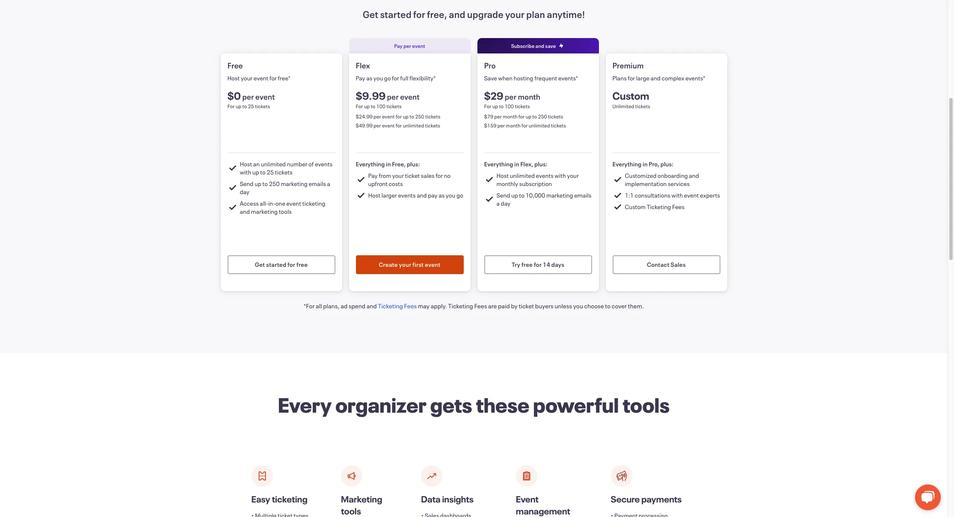 Task type: describe. For each thing, give the bounding box(es) containing it.
$159
[[484, 122, 496, 129]]

data
[[421, 493, 441, 505]]

2 horizontal spatial fees
[[672, 203, 685, 211]]

up down hosting
[[526, 113, 531, 120]]

large
[[636, 74, 649, 82]]

in-
[[268, 199, 275, 208]]

events inside host an unlimited number of events with up to 25 tickets
[[315, 160, 333, 168]]

2 horizontal spatial with
[[672, 191, 683, 199]]

and inside premium plans for large and complex events*
[[651, 74, 661, 82]]

services
[[668, 180, 690, 188]]

to inside host an unlimited number of events with up to 25 tickets
[[260, 168, 266, 176]]

go inside flex pay as you go for full flexibility*
[[384, 74, 391, 82]]

marketing for 10,000
[[546, 191, 573, 199]]

and inside customized onboarding and implementation services
[[689, 172, 699, 180]]

free host your event for free*
[[227, 60, 290, 82]]

one
[[275, 199, 285, 208]]

of
[[309, 160, 314, 168]]

easy ticketing
[[251, 493, 308, 505]]

with inside host an unlimited number of events with up to 25 tickets
[[240, 168, 251, 176]]

plans,
[[323, 302, 340, 310]]

*for
[[304, 302, 315, 310]]

3 plus: from the left
[[661, 160, 674, 168]]

pro
[[484, 60, 496, 71]]

first
[[413, 260, 424, 268]]

1 vertical spatial tools
[[623, 391, 670, 418]]

for inside pay from your ticket sales for no upfront costs
[[436, 172, 443, 180]]

ad
[[341, 302, 347, 310]]

everything in free, plus:
[[356, 160, 420, 168]]

and left pay
[[417, 191, 427, 199]]

to inside $0 per event for up to 25 tickets
[[242, 103, 247, 110]]

3 everything from the left
[[612, 160, 642, 168]]

subscribe
[[511, 42, 535, 49]]

1 vertical spatial as
[[439, 191, 445, 199]]

experts
[[700, 191, 720, 199]]

event right $49.99
[[382, 122, 395, 129]]

pro save when hosting frequent events*
[[484, 60, 578, 82]]

event down full
[[400, 92, 420, 102]]

$24.99
[[356, 113, 373, 120]]

them.
[[628, 302, 644, 310]]

by
[[511, 302, 518, 310]]

to down flexibility*
[[410, 113, 414, 120]]

your inside button
[[399, 260, 411, 268]]

2 vertical spatial month
[[506, 122, 521, 129]]

250 inside send up to 250 marketing emails a day
[[269, 180, 280, 188]]

in for $9.99
[[386, 160, 391, 168]]

create
[[379, 260, 398, 268]]

event inside button
[[425, 260, 440, 268]]

payments
[[641, 493, 682, 505]]

with inside the host unlimited events with your monthly subscription
[[555, 172, 566, 180]]

costs
[[389, 180, 403, 188]]

pay inside flex pay as you go for full flexibility*
[[356, 74, 365, 82]]

tickets inside custom unlimited tickets
[[635, 103, 650, 110]]

your left plan
[[505, 8, 525, 21]]

$9.99 per event for up to 100 tickets $24.99 per event for up to 250 tickets $49.99 per event for unlimited tickets
[[356, 89, 440, 129]]

up inside $0 per event for up to 25 tickets
[[236, 103, 241, 110]]

monthly
[[497, 180, 518, 188]]

contact
[[647, 260, 669, 268]]

for for $0
[[227, 103, 235, 110]]

data insights
[[421, 493, 474, 505]]

1 horizontal spatial ticketing
[[448, 302, 473, 310]]

host for host an unlimited number of events with up to 25 tickets
[[240, 160, 252, 168]]

gets
[[430, 391, 472, 418]]

every
[[278, 391, 332, 418]]

$0 per event for up to 25 tickets
[[227, 89, 275, 110]]

250 for $29
[[538, 113, 547, 120]]

for inside free host your event for free*
[[269, 74, 277, 82]]

premium
[[612, 60, 644, 71]]

your inside free host your event for free*
[[241, 74, 252, 82]]

hosting
[[514, 74, 533, 82]]

secure
[[611, 493, 640, 505]]

per right the $29
[[505, 92, 516, 102]]

0 horizontal spatial ticketing
[[378, 302, 403, 310]]

these
[[476, 391, 529, 418]]

everything in pro, plus:
[[612, 160, 674, 168]]

secure payments
[[611, 493, 682, 505]]

get started for free, and upgrade your plan anytime!
[[363, 8, 585, 21]]

events for host unlimited events with your monthly subscription
[[536, 172, 554, 180]]

$29
[[484, 89, 503, 103]]

try free for 14 days
[[512, 260, 564, 268]]

pay
[[428, 191, 438, 199]]

organizer
[[335, 391, 427, 418]]

1 horizontal spatial you
[[446, 191, 455, 199]]

10,000
[[526, 191, 545, 199]]

up down full
[[403, 113, 409, 120]]

pay for pay from your ticket sales for no upfront costs
[[368, 172, 378, 180]]

per right $9.99
[[387, 92, 399, 102]]

when
[[498, 74, 513, 82]]

frequent
[[534, 74, 557, 82]]

contact sales
[[647, 260, 686, 268]]

try free for 14 days button
[[484, 255, 592, 274]]

send up to 10,000 marketing emails a day
[[497, 191, 592, 208]]

tools inside "marketing tools"
[[341, 505, 361, 517]]

0 vertical spatial month
[[518, 92, 540, 102]]

started for free
[[266, 260, 286, 268]]

0 horizontal spatial fees
[[404, 302, 417, 310]]

for inside button
[[534, 260, 542, 268]]

and left the save
[[535, 42, 544, 49]]

cover
[[612, 302, 627, 310]]

to up $24.99
[[371, 103, 375, 110]]

pay per event
[[394, 42, 425, 49]]

no
[[444, 172, 451, 180]]

plans
[[612, 74, 627, 82]]

1:1 consultations with event experts
[[625, 191, 720, 199]]

contact sales button
[[612, 255, 720, 274]]

easy
[[251, 493, 270, 505]]

marketing tools
[[341, 493, 382, 517]]

number
[[287, 160, 307, 168]]

day for send up to 250 marketing emails a day
[[240, 188, 249, 196]]

unlimited
[[612, 103, 634, 110]]

everything for $9.99
[[356, 160, 385, 168]]

ticketing fees link
[[378, 302, 417, 310]]

free inside button
[[521, 260, 533, 268]]

sales
[[421, 172, 435, 180]]

host larger events and pay as you go
[[368, 191, 463, 199]]

per right $49.99
[[374, 122, 381, 129]]

subscribe and save
[[511, 42, 556, 49]]

pro,
[[649, 160, 659, 168]]

pay from your ticket sales for no upfront costs
[[368, 172, 451, 188]]

free,
[[392, 160, 406, 168]]

unlimited inside the host unlimited events with your monthly subscription
[[510, 172, 535, 180]]

1 vertical spatial ticketing
[[272, 493, 308, 505]]

flex pay as you go for full flexibility*
[[356, 60, 436, 82]]

a for send up to 10,000 marketing emails a day
[[497, 199, 500, 208]]

up up $79
[[492, 103, 498, 110]]

in for $29
[[514, 160, 519, 168]]

custom for custom unlimited tickets
[[612, 89, 649, 103]]

and right spend
[[367, 302, 377, 310]]

marketing
[[341, 493, 382, 505]]

choose
[[584, 302, 604, 310]]

are
[[488, 302, 497, 310]]

event inside free host your event for free*
[[254, 74, 268, 82]]

250 for $9.99
[[415, 113, 424, 120]]

powerful
[[533, 391, 619, 418]]

larger
[[382, 191, 397, 199]]

get started for free button
[[227, 255, 335, 274]]

all-
[[260, 199, 268, 208]]

emails for send up to 250 marketing emails a day
[[309, 180, 326, 188]]

3 in from the left
[[643, 160, 648, 168]]

for inside premium plans for large and complex events*
[[628, 74, 635, 82]]



Task type: vqa. For each thing, say whether or not it's contained in the screenshot.
policy
no



Task type: locate. For each thing, give the bounding box(es) containing it.
1 vertical spatial started
[[266, 260, 286, 268]]

started for free,
[[380, 8, 411, 21]]

0 horizontal spatial for
[[227, 103, 235, 110]]

0 horizontal spatial free
[[296, 260, 308, 268]]

get
[[363, 8, 378, 21], [255, 260, 265, 268]]

events* right complex
[[686, 74, 705, 82]]

may
[[418, 302, 430, 310]]

$0
[[227, 89, 241, 103]]

events down pay from your ticket sales for no upfront costs
[[398, 191, 416, 199]]

onboarding
[[658, 172, 688, 180]]

2 for from the left
[[356, 103, 363, 110]]

your inside the host unlimited events with your monthly subscription
[[567, 172, 579, 180]]

day up the access
[[240, 188, 249, 196]]

ticket
[[405, 172, 420, 180], [519, 302, 534, 310]]

0 horizontal spatial 25
[[248, 103, 254, 110]]

custom down 1:1
[[625, 203, 646, 211]]

0 horizontal spatial events
[[315, 160, 333, 168]]

0 horizontal spatial tools
[[279, 208, 292, 216]]

in left flex,
[[514, 160, 519, 168]]

free right try
[[521, 260, 533, 268]]

send up the access
[[240, 180, 253, 188]]

host inside the host unlimited events with your monthly subscription
[[497, 172, 509, 180]]

plus: right flex,
[[534, 160, 548, 168]]

from
[[379, 172, 391, 180]]

for up $24.99
[[356, 103, 363, 110]]

0 vertical spatial a
[[327, 180, 330, 188]]

unlimited right an
[[261, 160, 286, 168]]

event right first
[[425, 260, 440, 268]]

as down the flex on the left top of page
[[366, 74, 372, 82]]

2 horizontal spatial everything
[[612, 160, 642, 168]]

event up flexibility*
[[412, 42, 425, 49]]

plus: right free,
[[407, 160, 420, 168]]

1 horizontal spatial with
[[555, 172, 566, 180]]

custom for custom ticketing fees
[[625, 203, 646, 211]]

plus: for $9.99
[[407, 160, 420, 168]]

for down free
[[227, 103, 235, 110]]

custom ticketing fees
[[625, 203, 685, 211]]

you up $9.99
[[373, 74, 383, 82]]

to inside send up to 250 marketing emails a day
[[262, 180, 268, 188]]

1 horizontal spatial events*
[[686, 74, 705, 82]]

with right subscription
[[555, 172, 566, 180]]

up inside send up to 250 marketing emails a day
[[255, 180, 261, 188]]

host for host unlimited events with your monthly subscription
[[497, 172, 509, 180]]

1 vertical spatial events
[[536, 172, 554, 180]]

host inside free host your event for free*
[[227, 74, 240, 82]]

2 100 from the left
[[505, 103, 514, 110]]

and right onboarding
[[689, 172, 699, 180]]

1 horizontal spatial marketing
[[281, 180, 308, 188]]

pay up flex pay as you go for full flexibility*
[[394, 42, 403, 49]]

everything
[[356, 160, 385, 168], [484, 160, 513, 168], [612, 160, 642, 168]]

per inside $0 per event for up to 25 tickets
[[242, 92, 254, 102]]

tools
[[279, 208, 292, 216], [623, 391, 670, 418], [341, 505, 361, 517]]

1 horizontal spatial fees
[[474, 302, 487, 310]]

up
[[236, 103, 241, 110], [364, 103, 370, 110], [492, 103, 498, 110], [403, 113, 409, 120], [526, 113, 531, 120], [252, 168, 259, 176], [255, 180, 261, 188], [511, 191, 518, 199]]

event
[[516, 493, 539, 505]]

emails inside send up to 250 marketing emails a day
[[309, 180, 326, 188]]

bolt fill_svg image
[[558, 42, 565, 49]]

for inside button
[[288, 260, 295, 268]]

ticketing
[[302, 199, 325, 208], [272, 493, 308, 505]]

tools inside access all-in-one event ticketing and marketing tools
[[279, 208, 292, 216]]

for inside $9.99 per event for up to 100 tickets $24.99 per event for up to 250 tickets $49.99 per event for unlimited tickets
[[356, 103, 363, 110]]

event down "services" on the top
[[684, 191, 699, 199]]

emails inside the send up to 10,000 marketing emails a day
[[574, 191, 592, 199]]

tickets inside $0 per event for up to 25 tickets
[[255, 103, 270, 110]]

sales
[[671, 260, 686, 268]]

1 vertical spatial day
[[501, 199, 510, 208]]

1 horizontal spatial started
[[380, 8, 411, 21]]

events* inside premium plans for large and complex events*
[[686, 74, 705, 82]]

0 horizontal spatial ticket
[[405, 172, 420, 180]]

1 vertical spatial you
[[446, 191, 455, 199]]

1 vertical spatial custom
[[625, 203, 646, 211]]

0 vertical spatial emails
[[309, 180, 326, 188]]

0 vertical spatial custom
[[612, 89, 649, 103]]

flex,
[[520, 160, 533, 168]]

0 vertical spatial ticket
[[405, 172, 420, 180]]

every organizer gets these powerful tools
[[278, 391, 670, 418]]

your inside pay from your ticket sales for no upfront costs
[[392, 172, 404, 180]]

0 vertical spatial started
[[380, 8, 411, 21]]

0 vertical spatial tools
[[279, 208, 292, 216]]

pay left from
[[368, 172, 378, 180]]

pay inside pay from your ticket sales for no upfront costs
[[368, 172, 378, 180]]

fees down 1:1 consultations with event experts
[[672, 203, 685, 211]]

custom
[[612, 89, 649, 103], [625, 203, 646, 211]]

2 horizontal spatial you
[[573, 302, 583, 310]]

to down when
[[499, 103, 504, 110]]

spend
[[349, 302, 365, 310]]

access all-in-one event ticketing and marketing tools
[[240, 199, 325, 216]]

250 down flexibility*
[[415, 113, 424, 120]]

create your first event button
[[356, 255, 464, 274]]

ticketing down consultations
[[647, 203, 671, 211]]

2 in from the left
[[514, 160, 519, 168]]

2 horizontal spatial tools
[[623, 391, 670, 418]]

free inside button
[[296, 260, 308, 268]]

per right $159
[[497, 122, 505, 129]]

unlimited up free,
[[403, 122, 424, 129]]

events*
[[558, 74, 578, 82], [686, 74, 705, 82]]

$49.99
[[356, 122, 373, 129]]

event left free*
[[254, 74, 268, 82]]

0 vertical spatial day
[[240, 188, 249, 196]]

as inside flex pay as you go for full flexibility*
[[366, 74, 372, 82]]

send for send up to 250 marketing emails a day
[[240, 180, 253, 188]]

plus: up onboarding
[[661, 160, 674, 168]]

ticket inside pay from your ticket sales for no upfront costs
[[405, 172, 420, 180]]

up up the access
[[252, 168, 259, 176]]

per right $24.99
[[374, 113, 381, 120]]

for inside $0 per event for up to 25 tickets
[[227, 103, 235, 110]]

25 right $0
[[248, 103, 254, 110]]

0 horizontal spatial 100
[[376, 103, 385, 110]]

tickets inside host an unlimited number of events with up to 25 tickets
[[275, 168, 293, 176]]

2 horizontal spatial for
[[484, 103, 491, 110]]

0 horizontal spatial everything
[[356, 160, 385, 168]]

event inside $0 per event for up to 25 tickets
[[255, 92, 275, 102]]

per right $0
[[242, 92, 254, 102]]

and left all-
[[240, 208, 250, 216]]

0 vertical spatial ticketing
[[302, 199, 325, 208]]

events inside the host unlimited events with your monthly subscription
[[536, 172, 554, 180]]

2 vertical spatial you
[[573, 302, 583, 310]]

1 horizontal spatial plus:
[[534, 160, 548, 168]]

0 horizontal spatial emails
[[309, 180, 326, 188]]

2 horizontal spatial in
[[643, 160, 648, 168]]

pay for pay per event
[[394, 42, 403, 49]]

2 vertical spatial marketing
[[251, 208, 278, 216]]

marketing inside access all-in-one event ticketing and marketing tools
[[251, 208, 278, 216]]

up inside host an unlimited number of events with up to 25 tickets
[[252, 168, 259, 176]]

for
[[227, 103, 235, 110], [356, 103, 363, 110], [484, 103, 491, 110]]

unlimited inside $9.99 per event for up to 100 tickets $24.99 per event for up to 250 tickets $49.99 per event for unlimited tickets
[[403, 122, 424, 129]]

tickets
[[255, 103, 270, 110], [386, 103, 402, 110], [515, 103, 530, 110], [635, 103, 650, 110], [425, 113, 440, 120], [548, 113, 563, 120], [425, 122, 440, 129], [551, 122, 566, 129], [275, 168, 293, 176]]

everything up customized
[[612, 160, 642, 168]]

you
[[373, 74, 383, 82], [446, 191, 455, 199], [573, 302, 583, 310]]

unlimited up flex,
[[529, 122, 550, 129]]

pay
[[394, 42, 403, 49], [356, 74, 365, 82], [368, 172, 378, 180]]

0 horizontal spatial 250
[[269, 180, 280, 188]]

0 vertical spatial get
[[363, 8, 378, 21]]

100
[[376, 103, 385, 110], [505, 103, 514, 110]]

your left first
[[399, 260, 411, 268]]

ticket right the by
[[519, 302, 534, 310]]

event right $24.99
[[382, 113, 395, 120]]

events up 10,000
[[536, 172, 554, 180]]

0 horizontal spatial plus:
[[407, 160, 420, 168]]

flexibility*
[[409, 74, 436, 82]]

apply.
[[431, 302, 447, 310]]

0 horizontal spatial in
[[386, 160, 391, 168]]

events* inside pro save when hosting frequent events*
[[558, 74, 578, 82]]

0 vertical spatial pay
[[394, 42, 403, 49]]

1 horizontal spatial tools
[[341, 505, 361, 517]]

$9.99
[[356, 89, 386, 103]]

0 horizontal spatial get
[[255, 260, 265, 268]]

go left full
[[384, 74, 391, 82]]

get for get started for free
[[255, 260, 265, 268]]

per right $79
[[494, 113, 502, 120]]

management
[[516, 505, 570, 517]]

ticketing left "may"
[[378, 302, 403, 310]]

1 vertical spatial emails
[[574, 191, 592, 199]]

for inside $29 per month for up to 100 tickets $79 per month for up to 250 tickets $159 per month for unlimited tickets
[[484, 103, 491, 110]]

0 horizontal spatial pay
[[356, 74, 365, 82]]

1 horizontal spatial ticket
[[519, 302, 534, 310]]

unlimited
[[403, 122, 424, 129], [529, 122, 550, 129], [261, 160, 286, 168], [510, 172, 535, 180]]

send
[[240, 180, 253, 188], [497, 191, 510, 199]]

send for send up to 10,000 marketing emails a day
[[497, 191, 510, 199]]

marketing inside the send up to 10,000 marketing emails a day
[[546, 191, 573, 199]]

to inside the send up to 10,000 marketing emails a day
[[519, 191, 525, 199]]

free
[[227, 60, 243, 71]]

2 plus: from the left
[[534, 160, 548, 168]]

host down upfront
[[368, 191, 380, 199]]

unless
[[555, 302, 572, 310]]

marketing inside send up to 250 marketing emails a day
[[281, 180, 308, 188]]

host for host larger events and pay as you go
[[368, 191, 380, 199]]

to up all-
[[262, 180, 268, 188]]

save
[[484, 74, 497, 82]]

your down free
[[241, 74, 252, 82]]

100 inside $29 per month for up to 100 tickets $79 per month for up to 250 tickets $159 per month for unlimited tickets
[[505, 103, 514, 110]]

1 in from the left
[[386, 160, 391, 168]]

and right large
[[651, 74, 661, 82]]

a inside the send up to 10,000 marketing emails a day
[[497, 199, 500, 208]]

0 vertical spatial 25
[[248, 103, 254, 110]]

full
[[400, 74, 408, 82]]

day inside send up to 250 marketing emails a day
[[240, 188, 249, 196]]

1 vertical spatial 25
[[267, 168, 274, 176]]

up inside the send up to 10,000 marketing emails a day
[[511, 191, 518, 199]]

started
[[380, 8, 411, 21], [266, 260, 286, 268]]

day for send up to 10,000 marketing emails a day
[[501, 199, 510, 208]]

1:1
[[625, 191, 634, 199]]

0 horizontal spatial you
[[373, 74, 383, 82]]

14
[[543, 260, 550, 268]]

day down monthly
[[501, 199, 510, 208]]

1 horizontal spatial in
[[514, 160, 519, 168]]

month right $159
[[506, 122, 521, 129]]

events for host larger events and pay as you go
[[398, 191, 416, 199]]

25 inside host an unlimited number of events with up to 25 tickets
[[267, 168, 274, 176]]

1 vertical spatial month
[[503, 113, 518, 120]]

unlimited down flex,
[[510, 172, 535, 180]]

host
[[227, 74, 240, 82], [240, 160, 252, 168], [497, 172, 509, 180], [368, 191, 380, 199]]

ticketing right the apply.
[[448, 302, 473, 310]]

2 everything from the left
[[484, 160, 513, 168]]

you right pay
[[446, 191, 455, 199]]

100 inside $9.99 per event for up to 100 tickets $24.99 per event for up to 250 tickets $49.99 per event for unlimited tickets
[[376, 103, 385, 110]]

0 horizontal spatial events*
[[558, 74, 578, 82]]

1 for from the left
[[227, 103, 235, 110]]

everything for $29
[[484, 160, 513, 168]]

to right an
[[260, 168, 266, 176]]

complex
[[662, 74, 684, 82]]

1 horizontal spatial emails
[[574, 191, 592, 199]]

to left cover
[[605, 302, 611, 310]]

your up the send up to 10,000 marketing emails a day
[[567, 172, 579, 180]]

your down free,
[[392, 172, 404, 180]]

to left 10,000
[[519, 191, 525, 199]]

0 horizontal spatial with
[[240, 168, 251, 176]]

custom inside custom unlimited tickets
[[612, 89, 649, 103]]

1 horizontal spatial 25
[[267, 168, 274, 176]]

chat widget region
[[905, 476, 948, 517]]

per up flex pay as you go for full flexibility*
[[403, 42, 411, 49]]

send inside the send up to 10,000 marketing emails a day
[[497, 191, 510, 199]]

1 horizontal spatial free
[[521, 260, 533, 268]]

go
[[384, 74, 391, 82], [456, 191, 463, 199]]

1 100 from the left
[[376, 103, 385, 110]]

for for $29
[[484, 103, 491, 110]]

1 vertical spatial pay
[[356, 74, 365, 82]]

1 horizontal spatial 100
[[505, 103, 514, 110]]

1 horizontal spatial get
[[363, 8, 378, 21]]

fees left "may"
[[404, 302, 417, 310]]

1 horizontal spatial pay
[[368, 172, 378, 180]]

1 vertical spatial get
[[255, 260, 265, 268]]

2 events* from the left
[[686, 74, 705, 82]]

1 horizontal spatial events
[[398, 191, 416, 199]]

0 vertical spatial send
[[240, 180, 253, 188]]

250 inside $29 per month for up to 100 tickets $79 per month for up to 250 tickets $159 per month for unlimited tickets
[[538, 113, 547, 120]]

0 horizontal spatial day
[[240, 188, 249, 196]]

a
[[327, 180, 330, 188], [497, 199, 500, 208]]

to down hosting
[[532, 113, 537, 120]]

1 vertical spatial go
[[456, 191, 463, 199]]

0 vertical spatial you
[[373, 74, 383, 82]]

1 vertical spatial marketing
[[546, 191, 573, 199]]

up down monthly
[[511, 191, 518, 199]]

1 horizontal spatial everything
[[484, 160, 513, 168]]

marketing for 250
[[281, 180, 308, 188]]

get for get started for free, and upgrade your plan anytime!
[[363, 8, 378, 21]]

for up $79
[[484, 103, 491, 110]]

2 horizontal spatial events
[[536, 172, 554, 180]]

3 for from the left
[[484, 103, 491, 110]]

0 horizontal spatial marketing
[[251, 208, 278, 216]]

subscription
[[519, 180, 552, 188]]

1 horizontal spatial for
[[356, 103, 363, 110]]

2 horizontal spatial ticketing
[[647, 203, 671, 211]]

for inside flex pay as you go for full flexibility*
[[392, 74, 399, 82]]

25 right an
[[267, 168, 274, 176]]

you right unless
[[573, 302, 583, 310]]

0 horizontal spatial started
[[266, 260, 286, 268]]

host down the everything in flex, plus:
[[497, 172, 509, 180]]

fees left are
[[474, 302, 487, 310]]

1 horizontal spatial send
[[497, 191, 510, 199]]

events right of
[[315, 160, 333, 168]]

try
[[512, 260, 520, 268]]

and right free,
[[449, 8, 465, 21]]

a inside send up to 250 marketing emails a day
[[327, 180, 330, 188]]

month down hosting
[[518, 92, 540, 102]]

go right pay
[[456, 191, 463, 199]]

emails for send up to 10,000 marketing emails a day
[[574, 191, 592, 199]]

1 everything from the left
[[356, 160, 385, 168]]

with left an
[[240, 168, 251, 176]]

0 horizontal spatial send
[[240, 180, 253, 188]]

0 vertical spatial marketing
[[281, 180, 308, 188]]

0 vertical spatial go
[[384, 74, 391, 82]]

up down an
[[255, 180, 261, 188]]

event inside access all-in-one event ticketing and marketing tools
[[286, 199, 301, 208]]

250 down the frequent
[[538, 113, 547, 120]]

month
[[518, 92, 540, 102], [503, 113, 518, 120], [506, 122, 521, 129]]

1 vertical spatial ticket
[[519, 302, 534, 310]]

everything in flex, plus:
[[484, 160, 548, 168]]

2 free from the left
[[521, 260, 533, 268]]

1 vertical spatial a
[[497, 199, 500, 208]]

events* right the frequent
[[558, 74, 578, 82]]

an
[[253, 160, 260, 168]]

fees
[[672, 203, 685, 211], [404, 302, 417, 310], [474, 302, 487, 310]]

unlimited inside host an unlimited number of events with up to 25 tickets
[[261, 160, 286, 168]]

25 inside $0 per event for up to 25 tickets
[[248, 103, 254, 110]]

in left the pro,
[[643, 160, 648, 168]]

100 for $9.99
[[376, 103, 385, 110]]

1 horizontal spatial day
[[501, 199, 510, 208]]

unlimited inside $29 per month for up to 100 tickets $79 per month for up to 250 tickets $159 per month for unlimited tickets
[[529, 122, 550, 129]]

2 vertical spatial events
[[398, 191, 416, 199]]

per
[[403, 42, 411, 49], [242, 92, 254, 102], [387, 92, 399, 102], [505, 92, 516, 102], [374, 113, 381, 120], [494, 113, 502, 120], [374, 122, 381, 129], [497, 122, 505, 129]]

upfront
[[368, 180, 388, 188]]

paid
[[498, 302, 510, 310]]

1 horizontal spatial a
[[497, 199, 500, 208]]

a for send up to 250 marketing emails a day
[[327, 180, 330, 188]]

up down free host your event for free*
[[236, 103, 241, 110]]

started inside button
[[266, 260, 286, 268]]

2 horizontal spatial plus:
[[661, 160, 674, 168]]

host left an
[[240, 160, 252, 168]]

you inside flex pay as you go for full flexibility*
[[373, 74, 383, 82]]

send up to 250 marketing emails a day
[[240, 180, 330, 196]]

ticket left sales
[[405, 172, 420, 180]]

everything up from
[[356, 160, 385, 168]]

pay down the flex on the left top of page
[[356, 74, 365, 82]]

0 horizontal spatial a
[[327, 180, 330, 188]]

250 inside $9.99 per event for up to 100 tickets $24.99 per event for up to 250 tickets $49.99 per event for unlimited tickets
[[415, 113, 424, 120]]

your
[[505, 8, 525, 21], [241, 74, 252, 82], [392, 172, 404, 180], [567, 172, 579, 180], [399, 260, 411, 268]]

as
[[366, 74, 372, 82], [439, 191, 445, 199]]

free up *for
[[296, 260, 308, 268]]

save
[[545, 42, 556, 49]]

send inside send up to 250 marketing emails a day
[[240, 180, 253, 188]]

host down free
[[227, 74, 240, 82]]

customized
[[625, 172, 657, 180]]

custom unlimited tickets
[[612, 89, 650, 110]]

1 events* from the left
[[558, 74, 578, 82]]

host an unlimited number of events with up to 25 tickets
[[240, 160, 333, 176]]

access
[[240, 199, 259, 208]]

100 for $29
[[505, 103, 514, 110]]

1 free from the left
[[296, 260, 308, 268]]

marketing
[[281, 180, 308, 188], [546, 191, 573, 199], [251, 208, 278, 216]]

0 vertical spatial events
[[315, 160, 333, 168]]

get inside button
[[255, 260, 265, 268]]

*for all plans, ad spend and ticketing fees may apply. ticketing fees are paid by ticket buyers unless you choose to cover them.
[[304, 302, 644, 310]]

2 horizontal spatial marketing
[[546, 191, 573, 199]]

1 plus: from the left
[[407, 160, 420, 168]]

days
[[551, 260, 564, 268]]

month right $79
[[503, 113, 518, 120]]

ticketing right easy
[[272, 493, 308, 505]]

with down "services" on the top
[[672, 191, 683, 199]]

implementation
[[625, 180, 667, 188]]

for for $9.99
[[356, 103, 363, 110]]

get started for free
[[255, 260, 308, 268]]

free
[[296, 260, 308, 268], [521, 260, 533, 268]]

1 horizontal spatial go
[[456, 191, 463, 199]]

1 horizontal spatial as
[[439, 191, 445, 199]]

0 horizontal spatial as
[[366, 74, 372, 82]]

day inside the send up to 10,000 marketing emails a day
[[501, 199, 510, 208]]

insights
[[442, 493, 474, 505]]

event right one
[[286, 199, 301, 208]]

plus: for $29
[[534, 160, 548, 168]]

event management
[[516, 493, 570, 517]]

customized onboarding and implementation services
[[625, 172, 699, 188]]

0 horizontal spatial go
[[384, 74, 391, 82]]

ticketing inside access all-in-one event ticketing and marketing tools
[[302, 199, 325, 208]]

up up $24.99
[[364, 103, 370, 110]]

and inside access all-in-one event ticketing and marketing tools
[[240, 208, 250, 216]]

host inside host an unlimited number of events with up to 25 tickets
[[240, 160, 252, 168]]

ticketing down send up to 250 marketing emails a day
[[302, 199, 325, 208]]

buyers
[[535, 302, 553, 310]]

create your first event
[[379, 260, 440, 268]]



